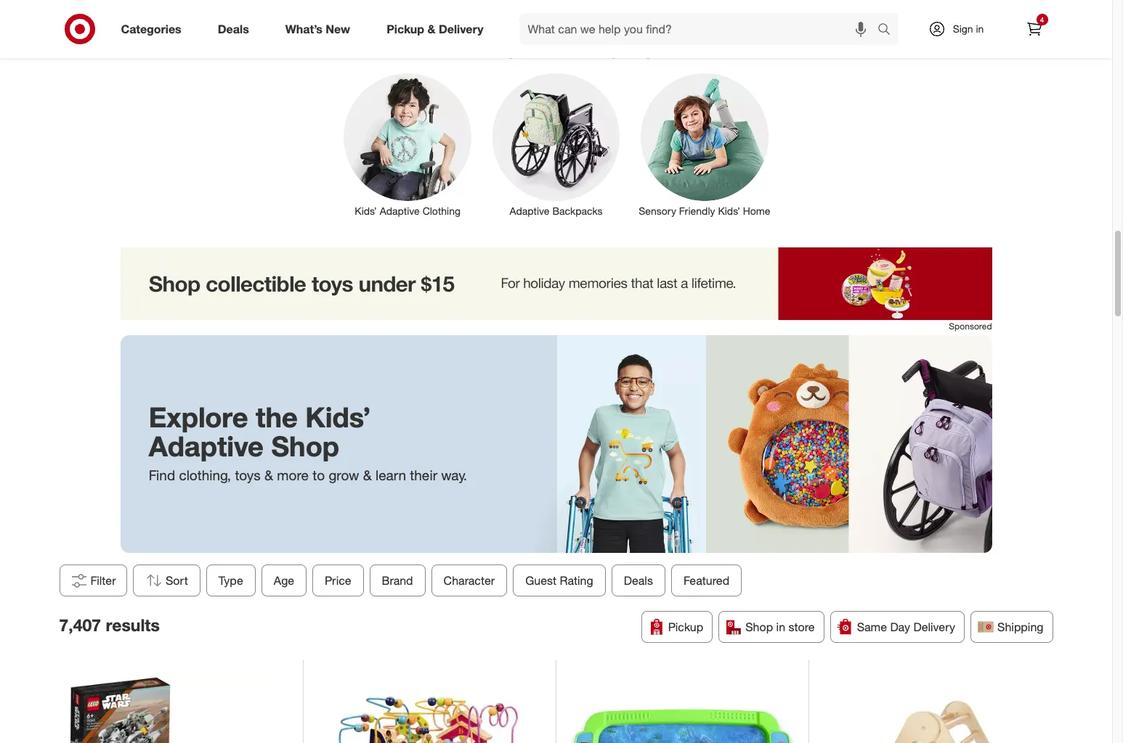 Task type: describe. For each thing, give the bounding box(es) containing it.
new
[[326, 21, 350, 36]]

sign in
[[953, 23, 984, 35]]

sensory
[[639, 204, 676, 217]]

character button
[[431, 565, 507, 597]]

more adaptive lifestyle picks
[[414, 34, 698, 60]]

find
[[149, 467, 175, 484]]

filter
[[90, 574, 116, 588]]

type button
[[206, 565, 255, 597]]

explore the kids' adaptive shop find clothing, toys & more to grow & learn their way.
[[149, 401, 467, 484]]

pickup & delivery link
[[374, 13, 502, 45]]

sort
[[165, 574, 188, 588]]

featured
[[683, 574, 729, 588]]

rating
[[559, 574, 593, 588]]

shop inside explore the kids' adaptive shop find clothing, toys & more to grow & learn their way.
[[271, 430, 339, 464]]

search
[[871, 23, 906, 37]]

sort button
[[133, 565, 200, 597]]

kids' adaptive clothing
[[355, 204, 461, 217]]

character
[[443, 574, 495, 588]]

pickup for pickup & delivery
[[387, 21, 424, 36]]

in for shop
[[776, 620, 785, 635]]

guest rating
[[525, 574, 593, 588]]

the
[[256, 401, 298, 435]]

search button
[[871, 13, 906, 48]]

0 horizontal spatial &
[[264, 467, 273, 484]]

delivery for pickup & delivery
[[439, 21, 483, 36]]

their
[[410, 467, 437, 484]]

what's new
[[285, 21, 350, 36]]

age
[[273, 574, 294, 588]]

clothing
[[423, 204, 461, 217]]

more
[[414, 34, 465, 60]]

featured button
[[671, 565, 742, 597]]

same
[[857, 620, 887, 635]]

clothing,
[[179, 467, 231, 484]]

same day delivery button
[[830, 611, 965, 643]]

adaptive inside kids' adaptive clothing 'link'
[[380, 204, 420, 217]]

4 link
[[1018, 13, 1050, 45]]

guest
[[525, 574, 556, 588]]

friendly
[[679, 204, 715, 217]]

day
[[890, 620, 910, 635]]

age button
[[261, 565, 306, 597]]

shipping
[[997, 620, 1043, 635]]

sensory friendly kids' home
[[639, 204, 770, 217]]

more
[[277, 467, 309, 484]]

adaptive backpacks
[[509, 204, 603, 217]]

price button
[[312, 565, 363, 597]]

categories link
[[109, 13, 200, 45]]

sign in link
[[916, 13, 1006, 45]]

pickup & delivery
[[387, 21, 483, 36]]

toys
[[235, 467, 261, 484]]

advertisement region
[[120, 247, 992, 320]]

carousel region
[[120, 0, 992, 22]]

guest rating button
[[513, 565, 605, 597]]

explore
[[149, 401, 248, 435]]

what's new link
[[273, 13, 368, 45]]

adaptive backpacks link
[[482, 70, 630, 218]]

what's
[[285, 21, 322, 36]]

delivery for same day delivery
[[913, 620, 955, 635]]



Task type: locate. For each thing, give the bounding box(es) containing it.
What can we help you find? suggestions appear below search field
[[519, 13, 881, 45]]

brand
[[381, 574, 413, 588]]

7,407
[[59, 615, 101, 636]]

1 horizontal spatial &
[[363, 467, 372, 484]]

kids' adaptive clothing link
[[333, 70, 482, 218]]

backpacks
[[552, 204, 603, 217]]

1 vertical spatial in
[[776, 620, 785, 635]]

adaptive
[[471, 34, 556, 60]]

1 horizontal spatial shop
[[745, 620, 773, 635]]

sponsored
[[949, 321, 992, 332]]

shop left store
[[745, 620, 773, 635]]

delivery inside button
[[913, 620, 955, 635]]

1 horizontal spatial deals
[[623, 574, 653, 588]]

0 vertical spatial pickup
[[387, 21, 424, 36]]

0 vertical spatial deals
[[218, 21, 249, 36]]

way.
[[441, 467, 467, 484]]

deals button
[[611, 565, 665, 597]]

pickup button
[[641, 611, 713, 643]]

deals link
[[205, 13, 267, 45]]

1 vertical spatial deals
[[623, 574, 653, 588]]

b. toys wooden activity cube - youniversity image
[[317, 675, 541, 744], [317, 675, 541, 744]]

pickup down featured "button"
[[668, 620, 703, 635]]

0 horizontal spatial delivery
[[439, 21, 483, 36]]

same day delivery
[[857, 620, 955, 635]]

pickup for pickup
[[668, 620, 703, 635]]

0 vertical spatial shop
[[271, 430, 339, 464]]

2 horizontal spatial adaptive
[[509, 204, 550, 217]]

1 horizontal spatial adaptive
[[380, 204, 420, 217]]

kids' inside explore the kids' adaptive shop find clothing, toys & more to grow & learn their way.
[[305, 401, 371, 435]]

picks
[[645, 34, 698, 60]]

in
[[976, 23, 984, 35], [776, 620, 785, 635]]

deals up pickup button
[[623, 574, 653, 588]]

type
[[218, 574, 243, 588]]

in inside button
[[776, 620, 785, 635]]

lego star wars the mandalorian's n-1 starfighter microfighter 75363 image
[[65, 675, 288, 744], [65, 675, 288, 744]]

shop
[[271, 430, 339, 464], [745, 620, 773, 635]]

1 horizontal spatial delivery
[[913, 620, 955, 635]]

deals for deals link
[[218, 21, 249, 36]]

1 vertical spatial delivery
[[913, 620, 955, 635]]

1 horizontal spatial in
[[976, 23, 984, 35]]

kids' for the
[[305, 401, 371, 435]]

4
[[1040, 15, 1044, 24]]

price
[[324, 574, 351, 588]]

shop in store
[[745, 620, 815, 635]]

in left store
[[776, 620, 785, 635]]

shop in store button
[[719, 611, 824, 643]]

deals
[[218, 21, 249, 36], [623, 574, 653, 588]]

store
[[789, 620, 815, 635]]

to
[[313, 467, 325, 484]]

deals for 'deals' button
[[623, 574, 653, 588]]

0 vertical spatial delivery
[[439, 21, 483, 36]]

adaptive left clothing
[[380, 204, 420, 217]]

adaptive
[[380, 204, 420, 217], [509, 204, 550, 217], [149, 430, 264, 464]]

0 horizontal spatial shop
[[271, 430, 339, 464]]

results
[[106, 615, 160, 636]]

shop inside shop in store button
[[745, 620, 773, 635]]

sign
[[953, 23, 973, 35]]

lifestyle
[[562, 34, 640, 60]]

fisher-price sensory bright squish scape tablet image
[[570, 675, 794, 744], [570, 675, 794, 744]]

adaptive up clothing,
[[149, 430, 264, 464]]

adaptive inside explore the kids' adaptive shop find clothing, toys & more to grow & learn their way.
[[149, 430, 264, 464]]

&
[[427, 21, 435, 36], [264, 467, 273, 484], [363, 467, 372, 484]]

1 horizontal spatial pickup
[[668, 620, 703, 635]]

0 horizontal spatial in
[[776, 620, 785, 635]]

grow
[[329, 467, 359, 484]]

categories
[[121, 21, 181, 36]]

delivery
[[439, 21, 483, 36], [913, 620, 955, 635]]

in right the sign
[[976, 23, 984, 35]]

little partners learn 'n climb triangle - knockdown image
[[823, 675, 1047, 744], [823, 675, 1047, 744]]

sensory friendly kids' home link
[[630, 70, 779, 218]]

learn
[[376, 467, 406, 484]]

1 vertical spatial shop
[[745, 620, 773, 635]]

shipping button
[[971, 611, 1053, 643]]

shop up the more
[[271, 430, 339, 464]]

filter button
[[59, 565, 127, 597]]

2 horizontal spatial &
[[427, 21, 435, 36]]

adaptive inside adaptive backpacks "link"
[[509, 204, 550, 217]]

kids' inside 'link'
[[355, 204, 377, 217]]

0 horizontal spatial pickup
[[387, 21, 424, 36]]

0 horizontal spatial deals
[[218, 21, 249, 36]]

in for sign
[[976, 23, 984, 35]]

pickup right new
[[387, 21, 424, 36]]

pickup inside button
[[668, 620, 703, 635]]

home
[[743, 204, 770, 217]]

0 horizontal spatial adaptive
[[149, 430, 264, 464]]

0 vertical spatial in
[[976, 23, 984, 35]]

adaptive left backpacks
[[509, 204, 550, 217]]

& inside pickup & delivery link
[[427, 21, 435, 36]]

1 vertical spatial pickup
[[668, 620, 703, 635]]

brand button
[[369, 565, 425, 597]]

deals left what's
[[218, 21, 249, 36]]

deals inside button
[[623, 574, 653, 588]]

7,407 results
[[59, 615, 160, 636]]

pickup
[[387, 21, 424, 36], [668, 620, 703, 635]]

kids'
[[355, 204, 377, 217], [718, 204, 740, 217], [305, 401, 371, 435]]

kids' for friendly
[[718, 204, 740, 217]]



Task type: vqa. For each thing, say whether or not it's contained in the screenshot.
the 'Kids'' inside the the Explore the Kids' Adaptive Shop Find clothing, toys & more to grow & learn their way.
yes



